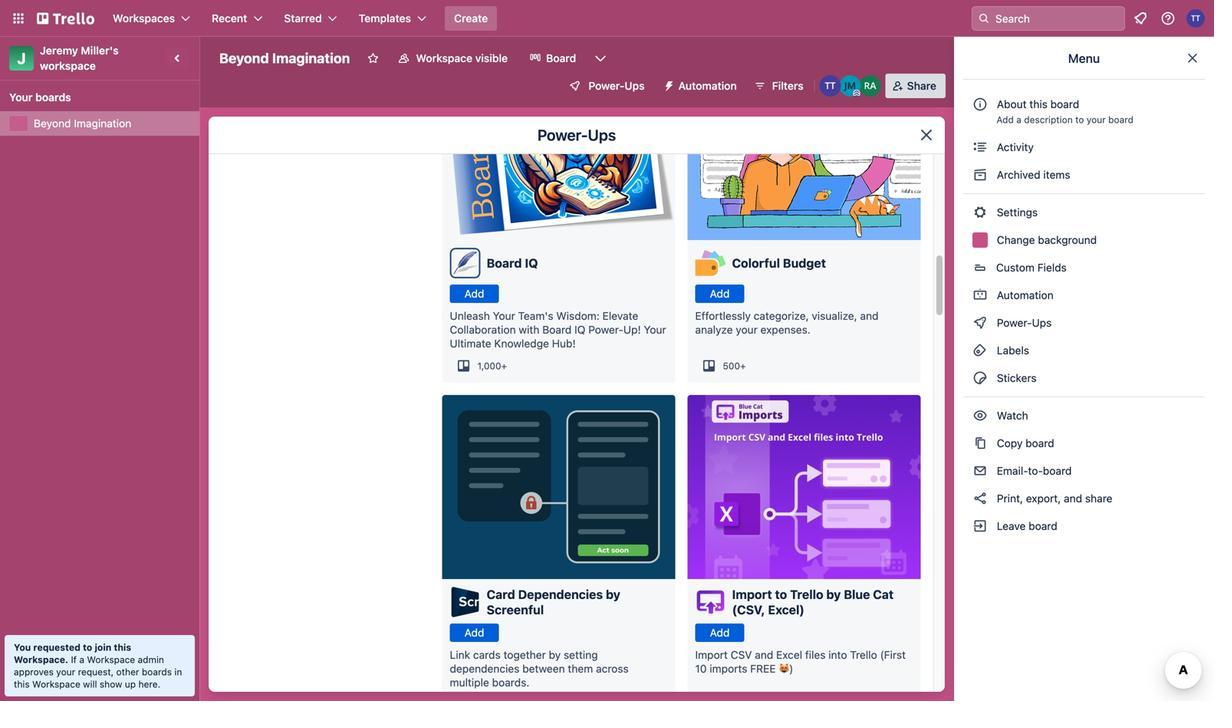 Task type: locate. For each thing, give the bounding box(es) containing it.
this right join on the left bottom of page
[[114, 642, 131, 653]]

by up the between
[[549, 649, 561, 661]]

import up 10
[[695, 649, 728, 661]]

1 horizontal spatial terry turtle (terryturtle) image
[[1187, 9, 1205, 28]]

power-ups inside power-ups button
[[589, 79, 645, 92]]

+
[[501, 361, 507, 371], [740, 361, 746, 371]]

add for card dependencies by screenful
[[465, 626, 484, 639]]

your up activity link
[[1087, 114, 1106, 125]]

across
[[596, 662, 629, 675]]

stickers
[[994, 372, 1037, 384]]

automation down custom fields
[[994, 289, 1054, 301]]

sm image inside archived items link
[[973, 167, 988, 183]]

add up cards
[[465, 626, 484, 639]]

0 horizontal spatial this
[[14, 679, 30, 690]]

automation button
[[657, 74, 746, 98]]

to left join on the left bottom of page
[[83, 642, 92, 653]]

add up effortlessly
[[710, 287, 730, 300]]

this
[[1030, 98, 1048, 110], [114, 642, 131, 653], [14, 679, 30, 690]]

1 vertical spatial a
[[79, 654, 84, 665]]

1 horizontal spatial iq
[[575, 323, 586, 336]]

by inside card dependencies by screenful
[[606, 587, 621, 602]]

0 vertical spatial power-ups
[[589, 79, 645, 92]]

2 sm image from the top
[[973, 343, 988, 358]]

customize views image
[[593, 51, 609, 66]]

0 vertical spatial board
[[546, 52, 576, 64]]

beyond down your boards
[[34, 117, 71, 130]]

a right if
[[79, 654, 84, 665]]

0 horizontal spatial beyond imagination
[[34, 117, 131, 130]]

2 vertical spatial board
[[542, 323, 572, 336]]

1 vertical spatial workspace
[[87, 654, 135, 665]]

0 vertical spatial trello
[[790, 587, 824, 602]]

1 vertical spatial this
[[114, 642, 131, 653]]

workspace
[[416, 52, 473, 64], [87, 654, 135, 665], [32, 679, 80, 690]]

your inside about this board add a description to your board
[[1087, 114, 1106, 125]]

sm image inside labels link
[[973, 343, 988, 358]]

sm image
[[973, 315, 988, 331], [973, 343, 988, 358], [973, 371, 988, 386], [973, 436, 988, 451], [973, 491, 988, 506]]

trello up excel)
[[790, 587, 824, 602]]

this member is an admin of this board. image
[[854, 90, 860, 97]]

card
[[487, 587, 515, 602]]

your inside effortlessly categorize, visualize, and analyze your expenses.
[[736, 323, 758, 336]]

1 horizontal spatial your
[[736, 323, 758, 336]]

terry turtle (terryturtle) image right open information menu image
[[1187, 9, 1205, 28]]

1 vertical spatial to
[[775, 587, 787, 602]]

power-ups inside power-ups link
[[994, 316, 1055, 329]]

1 horizontal spatial automation
[[994, 289, 1054, 301]]

ups down power-ups button
[[588, 126, 616, 144]]

sm image
[[657, 74, 679, 95], [973, 140, 988, 155], [973, 167, 988, 183], [973, 205, 988, 220], [973, 288, 988, 303], [973, 408, 988, 423], [973, 463, 988, 479], [973, 519, 988, 534]]

primary element
[[0, 0, 1214, 37]]

0 vertical spatial beyond
[[219, 50, 269, 66]]

sm image for email-to-board
[[973, 463, 988, 479]]

0 horizontal spatial +
[[501, 361, 507, 371]]

import
[[732, 587, 772, 602], [695, 649, 728, 661]]

by for link cards together by setting dependencies between them across multiple boards.
[[549, 649, 561, 661]]

terry turtle (terryturtle) image
[[1187, 9, 1205, 28], [820, 75, 841, 97]]

sm image inside "copy board" link
[[973, 436, 988, 451]]

1 horizontal spatial beyond imagination
[[219, 50, 350, 66]]

to up excel)
[[775, 587, 787, 602]]

0 vertical spatial automation
[[679, 79, 737, 92]]

add up unleash
[[465, 287, 484, 300]]

to up activity link
[[1076, 114, 1084, 125]]

1 horizontal spatial your
[[493, 310, 515, 322]]

background
[[1038, 234, 1097, 246]]

2 horizontal spatial by
[[827, 587, 841, 602]]

1 sm image from the top
[[973, 315, 988, 331]]

if a workspace admin approves your request, other boards in this workspace will show up here.
[[14, 654, 182, 690]]

1 vertical spatial beyond
[[34, 117, 71, 130]]

beyond imagination down starred on the left top of the page
[[219, 50, 350, 66]]

leave board link
[[964, 514, 1205, 539]]

sm image for leave board
[[973, 519, 988, 534]]

0 horizontal spatial import
[[695, 649, 728, 661]]

2 vertical spatial your
[[56, 667, 75, 677]]

0 vertical spatial iq
[[525, 256, 538, 270]]

this inside 'if a workspace admin approves your request, other boards in this workspace will show up here.'
[[14, 679, 30, 690]]

elevate
[[603, 310, 638, 322]]

beyond down recent popup button
[[219, 50, 269, 66]]

imagination down your boards with 1 items element
[[74, 117, 131, 130]]

1 horizontal spatial boards
[[142, 667, 172, 677]]

2 horizontal spatial to
[[1076, 114, 1084, 125]]

recent button
[[203, 6, 272, 31]]

and left share at the bottom right of page
[[1064, 492, 1083, 505]]

0 horizontal spatial ups
[[588, 126, 616, 144]]

1 vertical spatial imagination
[[74, 117, 131, 130]]

leave
[[997, 520, 1026, 532]]

1 horizontal spatial imagination
[[272, 50, 350, 66]]

imagination down starred dropdown button
[[272, 50, 350, 66]]

0 vertical spatial and
[[860, 310, 879, 322]]

your right up!
[[644, 323, 666, 336]]

0 vertical spatial this
[[1030, 98, 1048, 110]]

cards
[[473, 649, 501, 661]]

workspaces
[[113, 12, 175, 25]]

power-
[[589, 79, 625, 92], [538, 126, 588, 144], [997, 316, 1032, 329], [588, 323, 624, 336]]

1 vertical spatial iq
[[575, 323, 586, 336]]

1 horizontal spatial ups
[[625, 79, 645, 92]]

0 horizontal spatial and
[[755, 649, 773, 661]]

1,000
[[478, 361, 501, 371]]

boards down workspace
[[35, 91, 71, 104]]

iq down wisdom:
[[575, 323, 586, 336]]

add button for import to trello by blue cat (csv, excel)
[[695, 624, 744, 642]]

1 horizontal spatial this
[[114, 642, 131, 653]]

0 vertical spatial imagination
[[272, 50, 350, 66]]

you
[[14, 642, 31, 653]]

by
[[606, 587, 621, 602], [827, 587, 841, 602], [549, 649, 561, 661]]

2 horizontal spatial workspace
[[416, 52, 473, 64]]

imagination
[[272, 50, 350, 66], [74, 117, 131, 130]]

0 vertical spatial your
[[9, 91, 33, 104]]

add button up effortlessly
[[695, 285, 744, 303]]

2 vertical spatial this
[[14, 679, 30, 690]]

1 horizontal spatial +
[[740, 361, 746, 371]]

0 vertical spatial beyond imagination
[[219, 50, 350, 66]]

import for import to trello by blue cat (csv, excel)
[[732, 587, 772, 602]]

+ down knowledge
[[501, 361, 507, 371]]

boards
[[35, 91, 71, 104], [142, 667, 172, 677]]

0 vertical spatial a
[[1017, 114, 1022, 125]]

5 sm image from the top
[[973, 491, 988, 506]]

sm image inside activity link
[[973, 140, 988, 155]]

add
[[997, 114, 1014, 125], [465, 287, 484, 300], [710, 287, 730, 300], [465, 626, 484, 639], [710, 626, 730, 639]]

2 horizontal spatial your
[[1087, 114, 1106, 125]]

power- down customize views "icon"
[[589, 79, 625, 92]]

0 horizontal spatial terry turtle (terryturtle) image
[[820, 75, 841, 97]]

starred button
[[275, 6, 347, 31]]

beyond imagination
[[219, 50, 350, 66], [34, 117, 131, 130]]

1 horizontal spatial by
[[606, 587, 621, 602]]

power-ups button
[[558, 74, 654, 98]]

and right 'visualize,'
[[860, 310, 879, 322]]

sm image inside email-to-board link
[[973, 463, 988, 479]]

0 horizontal spatial a
[[79, 654, 84, 665]]

1 vertical spatial your
[[493, 310, 515, 322]]

sm image for archived items
[[973, 167, 988, 183]]

0 horizontal spatial beyond
[[34, 117, 71, 130]]

sm image for automation
[[973, 288, 988, 303]]

ups left automation button
[[625, 79, 645, 92]]

together
[[504, 649, 546, 661]]

1 vertical spatial terry turtle (terryturtle) image
[[820, 75, 841, 97]]

email-to-board
[[994, 464, 1072, 477]]

0 horizontal spatial to
[[83, 642, 92, 653]]

0 horizontal spatial your
[[56, 667, 75, 677]]

add down about
[[997, 114, 1014, 125]]

by inside 'import to trello by blue cat (csv, excel)'
[[827, 587, 841, 602]]

2 vertical spatial power-ups
[[994, 316, 1055, 329]]

2 vertical spatial to
[[83, 642, 92, 653]]

board
[[1051, 98, 1080, 110], [1109, 114, 1134, 125], [1026, 437, 1055, 450], [1043, 464, 1072, 477], [1029, 520, 1058, 532]]

sm image inside automation button
[[657, 74, 679, 95]]

sm image inside print, export, and share link
[[973, 491, 988, 506]]

0 notifications image
[[1132, 9, 1150, 28]]

2 horizontal spatial and
[[1064, 492, 1083, 505]]

0 vertical spatial terry turtle (terryturtle) image
[[1187, 9, 1205, 28]]

1 vertical spatial automation
[[994, 289, 1054, 301]]

add button up cards
[[450, 624, 499, 642]]

beyond
[[219, 50, 269, 66], [34, 117, 71, 130]]

activity
[[994, 141, 1034, 153]]

iq up the team's
[[525, 256, 538, 270]]

0 horizontal spatial automation
[[679, 79, 737, 92]]

power-ups down power-ups button
[[538, 126, 616, 144]]

this inside about this board add a description to your board
[[1030, 98, 1048, 110]]

add for colorful budget
[[710, 287, 730, 300]]

trello right into
[[850, 649, 877, 661]]

stickers link
[[964, 366, 1205, 390]]

approves
[[14, 667, 54, 677]]

0 horizontal spatial workspace
[[32, 679, 80, 690]]

settings link
[[964, 200, 1205, 225]]

your inside 'if a workspace admin approves your request, other boards in this workspace will show up here.'
[[56, 667, 75, 677]]

imagination inside board name text box
[[272, 50, 350, 66]]

board up description
[[1051, 98, 1080, 110]]

1 horizontal spatial beyond
[[219, 50, 269, 66]]

sm image inside leave board link
[[973, 519, 988, 534]]

2 + from the left
[[740, 361, 746, 371]]

import inside 'import to trello by blue cat (csv, excel)'
[[732, 587, 772, 602]]

workspace inside button
[[416, 52, 473, 64]]

by right dependencies at left bottom
[[606, 587, 621, 602]]

add button up unleash
[[450, 285, 499, 303]]

import up (csv,
[[732, 587, 772, 602]]

3 sm image from the top
[[973, 371, 988, 386]]

1 vertical spatial trello
[[850, 649, 877, 661]]

email-
[[997, 464, 1028, 477]]

and inside import csv and excel files into trello (first 10 imports free 😻)
[[755, 649, 773, 661]]

items
[[1044, 168, 1071, 181]]

1 vertical spatial and
[[1064, 492, 1083, 505]]

0 horizontal spatial by
[[549, 649, 561, 661]]

automation inside button
[[679, 79, 737, 92]]

1 vertical spatial power-ups
[[538, 126, 616, 144]]

1 horizontal spatial a
[[1017, 114, 1022, 125]]

add inside about this board add a description to your board
[[997, 114, 1014, 125]]

admin
[[138, 654, 164, 665]]

power-ups down customize views "icon"
[[589, 79, 645, 92]]

beyond imagination down your boards with 1 items element
[[34, 117, 131, 130]]

2 horizontal spatial ups
[[1032, 316, 1052, 329]]

filters button
[[749, 74, 808, 98]]

1 + from the left
[[501, 361, 507, 371]]

your down if
[[56, 667, 75, 677]]

workspace visible button
[[388, 46, 517, 71]]

sm image inside power-ups link
[[973, 315, 988, 331]]

sm image inside settings link
[[973, 205, 988, 220]]

and
[[860, 310, 879, 322], [1064, 492, 1083, 505], [755, 649, 773, 661]]

effortlessly
[[695, 310, 751, 322]]

leave board
[[994, 520, 1058, 532]]

power-ups up labels
[[994, 316, 1055, 329]]

your
[[1087, 114, 1106, 125], [736, 323, 758, 336], [56, 667, 75, 677]]

terry turtle (terryturtle) image left this member is an admin of this board. "icon"
[[820, 75, 841, 97]]

1 vertical spatial boards
[[142, 667, 172, 677]]

archived items link
[[964, 163, 1205, 187]]

trello inside import csv and excel files into trello (first 10 imports free 😻)
[[850, 649, 877, 661]]

this inside the you requested to join this workspace.
[[114, 642, 131, 653]]

a down about
[[1017, 114, 1022, 125]]

workspace left visible
[[416, 52, 473, 64]]

add for import to trello by blue cat (csv, excel)
[[710, 626, 730, 639]]

a
[[1017, 114, 1022, 125], [79, 654, 84, 665]]

print, export, and share link
[[964, 486, 1205, 511]]

2 horizontal spatial your
[[644, 323, 666, 336]]

add button up the csv
[[695, 624, 744, 642]]

0 horizontal spatial trello
[[790, 587, 824, 602]]

request,
[[78, 667, 114, 677]]

0 vertical spatial your
[[1087, 114, 1106, 125]]

board up the team's
[[487, 256, 522, 270]]

4 sm image from the top
[[973, 436, 988, 451]]

board inside unleash your team's wisdom: elevate collaboration with board iq power-up! your ultimate knowledge hub!
[[542, 323, 572, 336]]

board up hub!
[[542, 323, 572, 336]]

visible
[[475, 52, 508, 64]]

knowledge
[[494, 337, 549, 350]]

labels link
[[964, 338, 1205, 363]]

this down approves
[[14, 679, 30, 690]]

add up the imports
[[710, 626, 730, 639]]

blue
[[844, 587, 870, 602]]

effortlessly categorize, visualize, and analyze your expenses.
[[695, 310, 879, 336]]

sm image inside the watch link
[[973, 408, 988, 423]]

2 horizontal spatial this
[[1030, 98, 1048, 110]]

0 horizontal spatial iq
[[525, 256, 538, 270]]

0 vertical spatial import
[[732, 587, 772, 602]]

0 horizontal spatial imagination
[[74, 117, 131, 130]]

1 horizontal spatial trello
[[850, 649, 877, 661]]

join
[[95, 642, 111, 653]]

board left customize views "icon"
[[546, 52, 576, 64]]

collaboration
[[450, 323, 516, 336]]

colorful
[[732, 256, 780, 270]]

1 horizontal spatial and
[[860, 310, 879, 322]]

sm image for watch
[[973, 408, 988, 423]]

1 vertical spatial board
[[487, 256, 522, 270]]

other
[[116, 667, 139, 677]]

templates button
[[350, 6, 436, 31]]

your up collaboration on the left
[[493, 310, 515, 322]]

0 vertical spatial to
[[1076, 114, 1084, 125]]

0 vertical spatial boards
[[35, 91, 71, 104]]

0 vertical spatial ups
[[625, 79, 645, 92]]

your
[[9, 91, 33, 104], [493, 310, 515, 322], [644, 323, 666, 336]]

+ down effortlessly
[[740, 361, 746, 371]]

your down j
[[9, 91, 33, 104]]

to inside the you requested to join this workspace.
[[83, 642, 92, 653]]

sm image inside automation link
[[973, 288, 988, 303]]

export,
[[1026, 492, 1061, 505]]

power- inside button
[[589, 79, 625, 92]]

power- down elevate
[[588, 323, 624, 336]]

ups down automation link
[[1032, 316, 1052, 329]]

jeremy miller's workspace
[[40, 44, 121, 72]]

workspace.
[[14, 654, 68, 665]]

share button
[[886, 74, 946, 98]]

sm image inside the "stickers" link
[[973, 371, 988, 386]]

your for effortlessly categorize, visualize, and analyze your expenses.
[[736, 323, 758, 336]]

1 vertical spatial import
[[695, 649, 728, 661]]

0 horizontal spatial your
[[9, 91, 33, 104]]

add button for card dependencies by screenful
[[450, 624, 499, 642]]

miller's
[[81, 44, 119, 57]]

excel
[[776, 649, 802, 661]]

by inside link cards together by setting dependencies between them across multiple boards.
[[549, 649, 561, 661]]

power- inside unleash your team's wisdom: elevate collaboration with board iq power-up! your ultimate knowledge hub!
[[588, 323, 624, 336]]

1 horizontal spatial to
[[775, 587, 787, 602]]

this up description
[[1030, 98, 1048, 110]]

board for board
[[546, 52, 576, 64]]

and for import csv and excel files into trello (first 10 imports free 😻)
[[755, 649, 773, 661]]

and up free
[[755, 649, 773, 661]]

by left blue
[[827, 587, 841, 602]]

0 vertical spatial workspace
[[416, 52, 473, 64]]

import for import csv and excel files into trello (first 10 imports free 😻)
[[695, 649, 728, 661]]

boards down admin
[[142, 667, 172, 677]]

1 vertical spatial your
[[736, 323, 758, 336]]

Board name text field
[[212, 46, 358, 71]]

workspace down join on the left bottom of page
[[87, 654, 135, 665]]

automation left filters button
[[679, 79, 737, 92]]

menu
[[1068, 51, 1100, 66]]

your down effortlessly
[[736, 323, 758, 336]]

files
[[805, 649, 826, 661]]

2 vertical spatial your
[[644, 323, 666, 336]]

import inside import csv and excel files into trello (first 10 imports free 😻)
[[695, 649, 728, 661]]

workspace down approves
[[32, 679, 80, 690]]

1 horizontal spatial import
[[732, 587, 772, 602]]

2 vertical spatial and
[[755, 649, 773, 661]]

+ for board iq
[[501, 361, 507, 371]]



Task type: describe. For each thing, give the bounding box(es) containing it.
sm image for print, export, and share
[[973, 491, 988, 506]]

power-ups link
[[964, 311, 1205, 335]]

to inside about this board add a description to your board
[[1076, 114, 1084, 125]]

up
[[125, 679, 136, 690]]

settings
[[994, 206, 1038, 219]]

setting
[[564, 649, 598, 661]]

board link
[[520, 46, 585, 71]]

labels
[[994, 344, 1030, 357]]

here.
[[138, 679, 160, 690]]

1 vertical spatial beyond imagination
[[34, 117, 131, 130]]

share
[[907, 79, 937, 92]]

to-
[[1028, 464, 1043, 477]]

requested
[[33, 642, 80, 653]]

jeremy
[[40, 44, 78, 57]]

sm image for copy board
[[973, 436, 988, 451]]

a inside about this board add a description to your board
[[1017, 114, 1022, 125]]

sm image for settings
[[973, 205, 988, 220]]

workspaces button
[[104, 6, 199, 31]]

workspace visible
[[416, 52, 508, 64]]

unleash your team's wisdom: elevate collaboration with board iq power-up! your ultimate knowledge hub!
[[450, 310, 666, 350]]

board iq
[[487, 256, 538, 270]]

jeremy miller (jeremymiller198) image
[[840, 75, 861, 97]]

team's
[[518, 310, 554, 322]]

custom fields button
[[964, 255, 1205, 280]]

ruby anderson (rubyanderson7) image
[[860, 75, 881, 97]]

board down export,
[[1029, 520, 1058, 532]]

trello inside 'import to trello by blue cat (csv, excel)'
[[790, 587, 824, 602]]

Search field
[[990, 7, 1125, 30]]

sm image for activity
[[973, 140, 988, 155]]

between
[[523, 662, 565, 675]]

ultimate
[[450, 337, 491, 350]]

sm image for power-ups
[[973, 315, 988, 331]]

copy board
[[994, 437, 1055, 450]]

2 vertical spatial workspace
[[32, 679, 80, 690]]

card dependencies by screenful
[[487, 587, 621, 617]]

add button for board iq
[[450, 285, 499, 303]]

copy
[[997, 437, 1023, 450]]

your boards
[[9, 91, 71, 104]]

expenses.
[[761, 323, 811, 336]]

in
[[174, 667, 182, 677]]

import csv and excel files into trello (first 10 imports free 😻)
[[695, 649, 906, 675]]

about this board add a description to your board
[[997, 98, 1134, 125]]

your for if a workspace admin approves your request, other boards in this workspace will show up here.
[[56, 667, 75, 677]]

categorize,
[[754, 310, 809, 322]]

and for print, export, and share
[[1064, 492, 1083, 505]]

open information menu image
[[1161, 11, 1176, 26]]

beyond imagination inside board name text box
[[219, 50, 350, 66]]

copy board link
[[964, 431, 1205, 456]]

custom
[[996, 261, 1035, 274]]

j
[[17, 49, 26, 67]]

excel)
[[768, 603, 805, 617]]

link cards together by setting dependencies between them across multiple boards.
[[450, 649, 629, 689]]

into
[[829, 649, 847, 661]]

free
[[750, 662, 776, 675]]

filters
[[772, 79, 804, 92]]

board up print, export, and share
[[1043, 464, 1072, 477]]

sm image for stickers
[[973, 371, 988, 386]]

board up activity link
[[1109, 114, 1134, 125]]

😻)
[[779, 662, 794, 675]]

with
[[519, 323, 540, 336]]

workspace
[[40, 59, 96, 72]]

import to trello by blue cat (csv, excel)
[[732, 587, 894, 617]]

+ for colorful budget
[[740, 361, 746, 371]]

500 +
[[723, 361, 746, 371]]

a inside 'if a workspace admin approves your request, other boards in this workspace will show up here.'
[[79, 654, 84, 665]]

(csv,
[[732, 603, 765, 617]]

screenful
[[487, 603, 544, 617]]

starred
[[284, 12, 322, 25]]

watch
[[994, 409, 1031, 422]]

search image
[[978, 12, 990, 25]]

by for import to trello by blue cat (csv, excel)
[[827, 587, 841, 602]]

board for board iq
[[487, 256, 522, 270]]

workspace navigation collapse icon image
[[167, 48, 189, 69]]

2 vertical spatial ups
[[1032, 316, 1052, 329]]

power- up labels
[[997, 316, 1032, 329]]

watch link
[[964, 404, 1205, 428]]

imports
[[710, 662, 748, 675]]

to inside 'import to trello by blue cat (csv, excel)'
[[775, 587, 787, 602]]

1 vertical spatial ups
[[588, 126, 616, 144]]

archived
[[997, 168, 1041, 181]]

recent
[[212, 12, 247, 25]]

create button
[[445, 6, 497, 31]]

beyond imagination link
[[34, 116, 190, 131]]

automation link
[[964, 283, 1205, 308]]

about
[[997, 98, 1027, 110]]

board up to-
[[1026, 437, 1055, 450]]

you requested to join this workspace.
[[14, 642, 131, 665]]

link
[[450, 649, 470, 661]]

visualize,
[[812, 310, 857, 322]]

add for board iq
[[465, 287, 484, 300]]

beyond inside board name text box
[[219, 50, 269, 66]]

your boards with 1 items element
[[9, 88, 183, 107]]

0 horizontal spatial boards
[[35, 91, 71, 104]]

and inside effortlessly categorize, visualize, and analyze your expenses.
[[860, 310, 879, 322]]

unleash
[[450, 310, 490, 322]]

dependencies
[[518, 587, 603, 602]]

iq inside unleash your team's wisdom: elevate collaboration with board iq power-up! your ultimate knowledge hub!
[[575, 323, 586, 336]]

share
[[1085, 492, 1113, 505]]

up!
[[624, 323, 641, 336]]

power- down power-ups button
[[538, 126, 588, 144]]

(first
[[880, 649, 906, 661]]

custom fields
[[996, 261, 1067, 274]]

star or unstar board image
[[367, 52, 379, 64]]

500
[[723, 361, 740, 371]]

cat
[[873, 587, 894, 602]]

sm image for labels
[[973, 343, 988, 358]]

1,000 +
[[478, 361, 507, 371]]

boards inside 'if a workspace admin approves your request, other boards in this workspace will show up here.'
[[142, 667, 172, 677]]

print, export, and share
[[994, 492, 1113, 505]]

hub!
[[552, 337, 576, 350]]

change background link
[[964, 228, 1205, 252]]

back to home image
[[37, 6, 94, 31]]

ups inside button
[[625, 79, 645, 92]]

csv
[[731, 649, 752, 661]]

templates
[[359, 12, 411, 25]]

1 horizontal spatial workspace
[[87, 654, 135, 665]]

print,
[[997, 492, 1023, 505]]

email-to-board link
[[964, 459, 1205, 483]]

budget
[[783, 256, 826, 270]]

wisdom:
[[556, 310, 600, 322]]

dependencies
[[450, 662, 520, 675]]

show
[[100, 679, 122, 690]]

add button for colorful budget
[[695, 285, 744, 303]]

change background
[[994, 234, 1097, 246]]



Task type: vqa. For each thing, say whether or not it's contained in the screenshot.
notifications inside You won't get any notifications sent to your email inbox.
no



